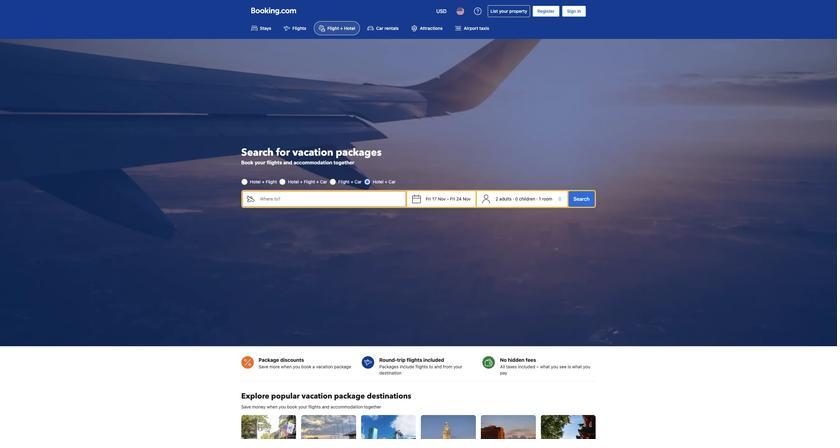 Task type: describe. For each thing, give the bounding box(es) containing it.
include
[[400, 364, 415, 369]]

+ for flight + hotel
[[340, 26, 343, 31]]

2 nov from the left
[[463, 196, 471, 201]]

is
[[568, 364, 572, 369]]

package
[[259, 357, 279, 363]]

+ for hotel + car
[[385, 179, 388, 184]]

fees
[[526, 357, 537, 363]]

save inside the package discounts save more when you book a vacation package
[[259, 364, 269, 369]]

1 · from the left
[[513, 196, 515, 201]]

flight + hotel
[[328, 26, 355, 31]]

package inside the package discounts save more when you book a vacation package
[[334, 364, 351, 369]]

2 · from the left
[[537, 196, 538, 201]]

search for search for vacation packages book your flights and accommodation together
[[241, 146, 274, 159]]

book inside explore popular vacation package destinations save money when you book your flights and accommodation together
[[287, 404, 297, 410]]

register link
[[533, 6, 560, 17]]

included inside round-trip flights included packages include flights to and from your destination
[[424, 357, 445, 363]]

+ for hotel + flight + car
[[300, 179, 303, 184]]

-
[[447, 196, 449, 201]]

property
[[510, 8, 528, 14]]

list your property
[[491, 8, 528, 14]]

search for vacation packages book your flights and accommodation together
[[241, 146, 382, 165]]

children
[[520, 196, 536, 201]]

sign in link
[[563, 6, 586, 17]]

popular
[[271, 391, 300, 401]]

Where to? field
[[255, 191, 406, 207]]

flights link
[[279, 21, 312, 35]]

car rentals link
[[363, 21, 404, 35]]

–
[[537, 364, 539, 369]]

stays
[[260, 26, 272, 31]]

fri 17 nov - fri 24 nov
[[426, 196, 471, 201]]

hotel for hotel + flight
[[250, 179, 261, 184]]

destination
[[380, 370, 402, 376]]

vacation inside the package discounts save more when you book a vacation package
[[316, 364, 333, 369]]

car rentals
[[377, 26, 399, 31]]

search button
[[569, 191, 595, 207]]

pay
[[500, 370, 508, 376]]

flight + car
[[339, 179, 362, 184]]

2 adults · 0 children · 1 room
[[496, 196, 553, 201]]

you inside explore popular vacation package destinations save money when you book your flights and accommodation together
[[279, 404, 286, 410]]

to
[[430, 364, 434, 369]]

money
[[252, 404, 266, 410]]

when inside explore popular vacation package destinations save money when you book your flights and accommodation together
[[267, 404, 278, 410]]

flights inside explore popular vacation package destinations save money when you book your flights and accommodation together
[[309, 404, 321, 410]]

attractions
[[420, 26, 443, 31]]

24
[[457, 196, 462, 201]]

you inside the package discounts save more when you book a vacation package
[[293, 364, 300, 369]]

and inside explore popular vacation package destinations save money when you book your flights and accommodation together
[[322, 404, 330, 410]]

adults
[[500, 196, 512, 201]]

round-trip flights included packages include flights to and from your destination
[[380, 357, 463, 376]]

a
[[313, 364, 315, 369]]

list your property link
[[488, 5, 530, 17]]

taxes
[[507, 364, 517, 369]]

you left see
[[552, 364, 559, 369]]

sign in
[[568, 8, 581, 14]]

+ for hotel + flight
[[262, 179, 265, 184]]

hotel for hotel + flight + car
[[288, 179, 299, 184]]

explore popular vacation package destinations save money when you book your flights and accommodation together
[[241, 391, 412, 410]]

your inside explore popular vacation package destinations save money when you book your flights and accommodation together
[[299, 404, 307, 410]]

discounts
[[281, 357, 304, 363]]

vacation for packages
[[293, 146, 334, 159]]

destinations
[[367, 391, 412, 401]]

hotel for hotel + car
[[373, 179, 384, 184]]

you right is at the bottom right
[[584, 364, 591, 369]]

together inside search for vacation packages book your flights and accommodation together
[[334, 160, 355, 165]]

included inside no hidden fees all taxes included – what you see is what you pay
[[519, 364, 536, 369]]

package discounts save more when you book a vacation package
[[259, 357, 351, 369]]

explore
[[241, 391, 270, 401]]

from
[[443, 364, 453, 369]]

search for search
[[574, 196, 590, 202]]

stays link
[[246, 21, 277, 35]]

room
[[542, 196, 553, 201]]



Task type: locate. For each thing, give the bounding box(es) containing it.
book
[[302, 364, 312, 369], [287, 404, 297, 410]]

1 package from the top
[[334, 364, 351, 369]]

0 horizontal spatial book
[[287, 404, 297, 410]]

in
[[578, 8, 581, 14]]

your right list
[[500, 8, 509, 14]]

1 horizontal spatial nov
[[463, 196, 471, 201]]

1 horizontal spatial and
[[322, 404, 330, 410]]

hotel + car
[[373, 179, 396, 184]]

airport taxis link
[[451, 21, 495, 35]]

17
[[433, 196, 437, 201]]

usd button
[[433, 4, 451, 19]]

package
[[334, 364, 351, 369], [334, 391, 365, 401]]

0 horizontal spatial what
[[541, 364, 550, 369]]

trip
[[397, 357, 406, 363]]

package inside explore popular vacation package destinations save money when you book your flights and accommodation together
[[334, 391, 365, 401]]

0 vertical spatial and
[[284, 160, 293, 165]]

save left money
[[241, 404, 251, 410]]

round-
[[380, 357, 397, 363]]

hotel + flight
[[250, 179, 277, 184]]

you down popular
[[279, 404, 286, 410]]

and inside search for vacation packages book your flights and accommodation together
[[284, 160, 293, 165]]

1 what from the left
[[541, 364, 550, 369]]

hotel
[[344, 26, 355, 31], [250, 179, 261, 184], [288, 179, 299, 184], [373, 179, 384, 184]]

0 vertical spatial save
[[259, 364, 269, 369]]

book inside the package discounts save more when you book a vacation package
[[302, 364, 312, 369]]

0 vertical spatial package
[[334, 364, 351, 369]]

see
[[560, 364, 567, 369]]

save
[[259, 364, 269, 369], [241, 404, 251, 410]]

sign
[[568, 8, 577, 14]]

1 vertical spatial book
[[287, 404, 297, 410]]

attractions link
[[407, 21, 448, 35]]

vacation right the a
[[316, 364, 333, 369]]

1 horizontal spatial when
[[281, 364, 292, 369]]

vacation down the a
[[302, 391, 333, 401]]

·
[[513, 196, 515, 201], [537, 196, 538, 201]]

0 vertical spatial vacation
[[293, 146, 334, 159]]

2 what from the left
[[573, 364, 582, 369]]

your
[[500, 8, 509, 14], [255, 160, 266, 165], [454, 364, 463, 369], [299, 404, 307, 410]]

1 horizontal spatial included
[[519, 364, 536, 369]]

0 vertical spatial accommodation
[[294, 160, 333, 165]]

your down popular
[[299, 404, 307, 410]]

all
[[500, 364, 505, 369]]

flight + hotel link
[[314, 21, 360, 35]]

flights
[[293, 26, 307, 31]]

0 vertical spatial included
[[424, 357, 445, 363]]

you
[[293, 364, 300, 369], [552, 364, 559, 369], [584, 364, 591, 369], [279, 404, 286, 410]]

and
[[284, 160, 293, 165], [435, 364, 442, 369], [322, 404, 330, 410]]

what right is at the bottom right
[[573, 364, 582, 369]]

what
[[541, 364, 550, 369], [573, 364, 582, 369]]

0 horizontal spatial when
[[267, 404, 278, 410]]

vacation for package
[[302, 391, 333, 401]]

when
[[281, 364, 292, 369], [267, 404, 278, 410]]

1 vertical spatial together
[[364, 404, 382, 410]]

book down popular
[[287, 404, 297, 410]]

included down fees
[[519, 364, 536, 369]]

together down destinations
[[364, 404, 382, 410]]

1 horizontal spatial what
[[573, 364, 582, 369]]

usd
[[437, 8, 447, 14]]

when right money
[[267, 404, 278, 410]]

together inside explore popular vacation package destinations save money when you book your flights and accommodation together
[[364, 404, 382, 410]]

1 vertical spatial accommodation
[[331, 404, 363, 410]]

search
[[241, 146, 274, 159], [574, 196, 590, 202]]

1 vertical spatial package
[[334, 391, 365, 401]]

more
[[270, 364, 280, 369]]

1 vertical spatial vacation
[[316, 364, 333, 369]]

booking.com online hotel reservations image
[[251, 7, 296, 15]]

vacation
[[293, 146, 334, 159], [316, 364, 333, 369], [302, 391, 333, 401]]

· left 0 at the right
[[513, 196, 515, 201]]

car
[[377, 26, 384, 31], [320, 179, 327, 184], [355, 179, 362, 184], [389, 179, 396, 184]]

vacation up hotel + flight + car on the left top
[[293, 146, 334, 159]]

1 horizontal spatial book
[[302, 364, 312, 369]]

2 horizontal spatial and
[[435, 364, 442, 369]]

and inside round-trip flights included packages include flights to and from your destination
[[435, 364, 442, 369]]

when inside the package discounts save more when you book a vacation package
[[281, 364, 292, 369]]

flights inside search for vacation packages book your flights and accommodation together
[[267, 160, 282, 165]]

2 fri from the left
[[450, 196, 456, 201]]

taxis
[[480, 26, 490, 31]]

0 horizontal spatial and
[[284, 160, 293, 165]]

search inside search for vacation packages book your flights and accommodation together
[[241, 146, 274, 159]]

fri right '-'
[[450, 196, 456, 201]]

packages
[[380, 364, 399, 369]]

0 horizontal spatial together
[[334, 160, 355, 165]]

together down the packages
[[334, 160, 355, 165]]

2 package from the top
[[334, 391, 365, 401]]

2 vertical spatial vacation
[[302, 391, 333, 401]]

vacation inside explore popular vacation package destinations save money when you book your flights and accommodation together
[[302, 391, 333, 401]]

1 horizontal spatial search
[[574, 196, 590, 202]]

what right –
[[541, 364, 550, 369]]

1 vertical spatial included
[[519, 364, 536, 369]]

1 horizontal spatial fri
[[450, 196, 456, 201]]

+ for flight + car
[[351, 179, 354, 184]]

1 vertical spatial search
[[574, 196, 590, 202]]

your inside search for vacation packages book your flights and accommodation together
[[255, 160, 266, 165]]

0 vertical spatial search
[[241, 146, 274, 159]]

save down package
[[259, 364, 269, 369]]

hotel + flight + car
[[288, 179, 327, 184]]

book left the a
[[302, 364, 312, 369]]

0 vertical spatial when
[[281, 364, 292, 369]]

0 horizontal spatial nov
[[438, 196, 446, 201]]

accommodation
[[294, 160, 333, 165], [331, 404, 363, 410]]

no
[[500, 357, 507, 363]]

0 horizontal spatial fri
[[426, 196, 431, 201]]

register
[[538, 8, 555, 14]]

nov right 24
[[463, 196, 471, 201]]

nov
[[438, 196, 446, 201], [463, 196, 471, 201]]

1
[[539, 196, 541, 201]]

0 horizontal spatial ·
[[513, 196, 515, 201]]

1 horizontal spatial ·
[[537, 196, 538, 201]]

1 horizontal spatial save
[[259, 364, 269, 369]]

flight
[[328, 26, 339, 31], [266, 179, 277, 184], [304, 179, 315, 184], [339, 179, 350, 184]]

1 fri from the left
[[426, 196, 431, 201]]

0 vertical spatial together
[[334, 160, 355, 165]]

2
[[496, 196, 499, 201]]

nov left '-'
[[438, 196, 446, 201]]

packages
[[336, 146, 382, 159]]

book
[[241, 160, 254, 165]]

accommodation inside search for vacation packages book your flights and accommodation together
[[294, 160, 333, 165]]

included
[[424, 357, 445, 363], [519, 364, 536, 369]]

+
[[340, 26, 343, 31], [262, 179, 265, 184], [300, 179, 303, 184], [317, 179, 319, 184], [351, 179, 354, 184], [385, 179, 388, 184]]

1 horizontal spatial together
[[364, 404, 382, 410]]

fri left '17'
[[426, 196, 431, 201]]

vacation inside search for vacation packages book your flights and accommodation together
[[293, 146, 334, 159]]

2 vertical spatial and
[[322, 404, 330, 410]]

no hidden fees all taxes included – what you see is what you pay
[[500, 357, 591, 376]]

0
[[516, 196, 518, 201]]

your right book
[[255, 160, 266, 165]]

together
[[334, 160, 355, 165], [364, 404, 382, 410]]

0 horizontal spatial included
[[424, 357, 445, 363]]

0 horizontal spatial save
[[241, 404, 251, 410]]

list
[[491, 8, 498, 14]]

0 horizontal spatial search
[[241, 146, 274, 159]]

save inside explore popular vacation package destinations save money when you book your flights and accommodation together
[[241, 404, 251, 410]]

0 vertical spatial book
[[302, 364, 312, 369]]

accommodation inside explore popular vacation package destinations save money when you book your flights and accommodation together
[[331, 404, 363, 410]]

you down "discounts"
[[293, 364, 300, 369]]

included up to
[[424, 357, 445, 363]]

fri
[[426, 196, 431, 201], [450, 196, 456, 201]]

hidden
[[508, 357, 525, 363]]

1 nov from the left
[[438, 196, 446, 201]]

airport taxis
[[464, 26, 490, 31]]

rentals
[[385, 26, 399, 31]]

airport
[[464, 26, 479, 31]]

your right from
[[454, 364, 463, 369]]

when down "discounts"
[[281, 364, 292, 369]]

your inside round-trip flights included packages include flights to and from your destination
[[454, 364, 463, 369]]

flights
[[267, 160, 282, 165], [407, 357, 423, 363], [416, 364, 428, 369], [309, 404, 321, 410]]

1 vertical spatial and
[[435, 364, 442, 369]]

for
[[276, 146, 290, 159]]

1 vertical spatial save
[[241, 404, 251, 410]]

1 vertical spatial when
[[267, 404, 278, 410]]

search inside button
[[574, 196, 590, 202]]

· left '1'
[[537, 196, 538, 201]]



Task type: vqa. For each thing, say whether or not it's contained in the screenshot.
'your' in the Explore popular vacation package destinations Save money when you book your flights and accommodation together
yes



